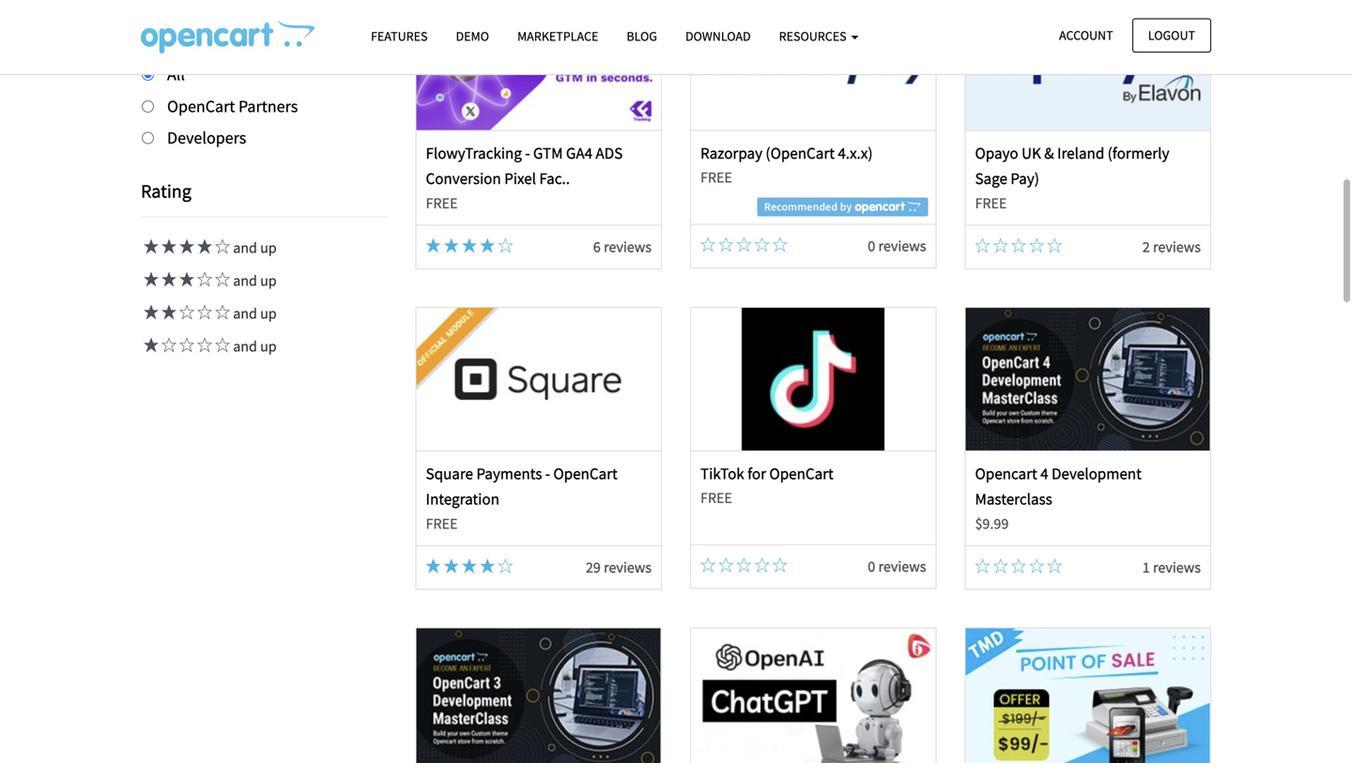 Task type: vqa. For each thing, say whether or not it's contained in the screenshot.


Task type: locate. For each thing, give the bounding box(es) containing it.
- inside flowytracking - gtm ga4 ads conversion pixel fac.. free
[[525, 143, 530, 163]]

1 horizontal spatial opencart
[[553, 464, 618, 484]]

(opencart
[[766, 143, 835, 163]]

1
[[1143, 558, 1150, 577]]

1 0 from the top
[[868, 237, 875, 255]]

by
[[229, 9, 248, 32]]

all
[[167, 64, 185, 85]]

-
[[525, 143, 530, 163], [545, 464, 550, 484]]

square payments - opencart integration link
[[426, 464, 618, 509]]

star light o image
[[700, 237, 715, 252], [718, 237, 734, 252], [498, 238, 513, 253], [993, 238, 1008, 253], [177, 305, 194, 320], [159, 337, 177, 352], [177, 337, 194, 352], [194, 337, 212, 352], [212, 337, 230, 352], [718, 558, 734, 573], [498, 559, 513, 574], [1029, 559, 1044, 574], [1047, 559, 1062, 574]]

up
[[260, 238, 277, 257], [260, 271, 277, 290], [260, 304, 277, 323], [260, 337, 277, 356]]

0 reviews for tiktok for opencart
[[868, 557, 926, 576]]

star light o image
[[737, 237, 752, 252], [755, 237, 770, 252], [773, 237, 788, 252], [975, 238, 990, 253], [1011, 238, 1026, 253], [1029, 238, 1044, 253], [1047, 238, 1062, 253], [212, 239, 230, 254], [194, 272, 212, 287], [212, 272, 230, 287], [194, 305, 212, 320], [212, 305, 230, 320], [700, 558, 715, 573], [737, 558, 752, 573], [755, 558, 770, 573], [773, 558, 788, 573], [975, 559, 990, 574], [993, 559, 1008, 574], [1011, 559, 1026, 574]]

free
[[700, 168, 732, 187], [426, 194, 458, 213], [975, 194, 1007, 213], [700, 489, 732, 508], [426, 514, 458, 533]]

flowytracking
[[426, 143, 522, 163]]

0 vertical spatial 0 reviews
[[868, 237, 926, 255]]

opencart
[[167, 96, 235, 117], [553, 464, 618, 484], [769, 464, 834, 484]]

(formerly
[[1108, 143, 1169, 163]]

and
[[233, 238, 257, 257], [233, 271, 257, 290], [233, 304, 257, 323], [233, 337, 257, 356]]

1 horizontal spatial -
[[545, 464, 550, 484]]

reviews for opayo uk & ireland (formerly sage pay)
[[1153, 237, 1201, 256]]

download link
[[671, 20, 765, 53]]

uk
[[1022, 143, 1041, 163]]

4
[[1041, 464, 1048, 484]]

demo
[[456, 28, 489, 45]]

0 vertical spatial 0
[[868, 237, 875, 255]]

square
[[426, 464, 473, 484]]

0 horizontal spatial -
[[525, 143, 530, 163]]

pay)
[[1011, 169, 1039, 188]]

1 reviews
[[1143, 558, 1201, 577]]

free down razorpay
[[700, 168, 732, 187]]

1 vertical spatial -
[[545, 464, 550, 484]]

1 vertical spatial 0
[[868, 557, 875, 576]]

masterclass
[[975, 489, 1052, 509]]

free inside flowytracking - gtm ga4 ads conversion pixel fac.. free
[[426, 194, 458, 213]]

$9.99
[[975, 514, 1009, 533]]

reviews for opencart 4 development masterclass
[[1153, 558, 1201, 577]]

tiktok
[[700, 464, 744, 484]]

fac..
[[539, 169, 570, 188]]

3 up from the top
[[260, 304, 277, 323]]

flowytracking - gtm ga4 ads conversion pixel fac.. free
[[426, 143, 623, 213]]

None radio
[[142, 69, 154, 81], [142, 132, 154, 144], [142, 69, 154, 81], [142, 132, 154, 144]]

opencart right payments
[[553, 464, 618, 484]]

razorpay (opencart 4.x.x) link
[[700, 143, 873, 163]]

free down the integration
[[426, 514, 458, 533]]

0
[[868, 237, 875, 255], [868, 557, 875, 576]]

reviews
[[878, 237, 926, 255], [604, 237, 652, 256], [1153, 237, 1201, 256], [878, 557, 926, 576], [604, 558, 652, 577], [1153, 558, 1201, 577]]

gtm
[[533, 143, 563, 163]]

payments
[[476, 464, 542, 484]]

0 reviews for razorpay (opencart 4.x.x)
[[868, 237, 926, 255]]

logout
[[1148, 27, 1195, 44]]

2 reviews
[[1143, 237, 1201, 256]]

marketplace link
[[503, 20, 613, 53]]

free inside "tiktok for opencart free"
[[700, 489, 732, 508]]

features link
[[357, 20, 442, 53]]

flowytracking - gtm ga4 ads conversion pixel fac.. link
[[426, 143, 623, 188]]

- right payments
[[545, 464, 550, 484]]

opencart 4 development masterclass image
[[966, 308, 1210, 451]]

square payments - opencart integration free
[[426, 464, 618, 533]]

opencart up developers
[[167, 96, 235, 117]]

opencart
[[975, 464, 1037, 484]]

1 0 reviews from the top
[[868, 237, 926, 255]]

blog
[[627, 28, 657, 45]]

opayo uk & ireland (formerly sage pay) free
[[975, 143, 1169, 213]]

2 0 from the top
[[868, 557, 875, 576]]

1 and up link from the top
[[141, 238, 277, 257]]

free inside square payments - opencart integration free
[[426, 514, 458, 533]]

0 vertical spatial -
[[525, 143, 530, 163]]

- left gtm at the left top of page
[[525, 143, 530, 163]]

demo link
[[442, 20, 503, 53]]

1 and up from the top
[[230, 238, 277, 257]]

opayo
[[975, 143, 1018, 163]]

developers
[[167, 127, 246, 148]]

chatgpt for opencart image
[[691, 629, 935, 763]]

rating
[[141, 179, 191, 203]]

29 reviews
[[586, 558, 652, 577]]

reviews for razorpay (opencart 4.x.x)
[[878, 237, 926, 255]]

star light image
[[444, 238, 459, 253], [141, 272, 159, 287], [159, 272, 177, 287], [177, 272, 194, 287], [159, 305, 177, 320], [141, 337, 159, 352], [444, 559, 459, 574], [462, 559, 477, 574], [480, 559, 495, 574]]

reviews for flowytracking - gtm ga4 ads conversion pixel fac..
[[604, 237, 652, 256]]

partners
[[238, 96, 298, 117]]

free down the tiktok
[[700, 489, 732, 508]]

and up link
[[141, 238, 277, 257], [141, 271, 277, 290], [141, 304, 277, 323], [141, 337, 277, 356]]

tiktok for opencart free
[[700, 464, 834, 508]]

opencart inside "tiktok for opencart free"
[[769, 464, 834, 484]]

None radio
[[142, 100, 154, 112]]

4 and up from the top
[[230, 337, 277, 356]]

3 and up link from the top
[[141, 304, 277, 323]]

free down sage
[[975, 194, 1007, 213]]

and up
[[230, 238, 277, 257], [230, 271, 277, 290], [230, 304, 277, 323], [230, 337, 277, 356]]

star light image
[[426, 238, 441, 253], [462, 238, 477, 253], [480, 238, 495, 253], [141, 239, 159, 254], [159, 239, 177, 254], [177, 239, 194, 254], [194, 239, 212, 254], [141, 305, 159, 320], [426, 559, 441, 574]]

developed
[[141, 9, 225, 32]]

ireland
[[1057, 143, 1104, 163]]

2 0 reviews from the top
[[868, 557, 926, 576]]

download
[[685, 28, 751, 45]]

29
[[586, 558, 601, 577]]

1 vertical spatial 0 reviews
[[868, 557, 926, 576]]

opencart right 'for'
[[769, 464, 834, 484]]

free down conversion
[[426, 194, 458, 213]]

6 reviews
[[593, 237, 652, 256]]

tiktok for opencart link
[[700, 464, 834, 484]]

opencart 4 development masterclass $9.99
[[975, 464, 1142, 533]]

0 reviews
[[868, 237, 926, 255], [868, 557, 926, 576]]

4 and up link from the top
[[141, 337, 277, 356]]

2 horizontal spatial opencart
[[769, 464, 834, 484]]



Task type: describe. For each thing, give the bounding box(es) containing it.
resources link
[[765, 20, 873, 53]]

2
[[1143, 237, 1150, 256]]

features
[[371, 28, 428, 45]]

account link
[[1043, 18, 1129, 52]]

0 horizontal spatial opencart
[[167, 96, 235, 117]]

account
[[1059, 27, 1113, 44]]

opencart partners
[[167, 96, 298, 117]]

- inside square payments - opencart integration free
[[545, 464, 550, 484]]

ads
[[596, 143, 623, 163]]

0 for tiktok for opencart
[[868, 557, 875, 576]]

flowytracking - gtm ga4 ads conversion pixel fac.. image
[[417, 0, 661, 130]]

logout link
[[1132, 18, 1211, 52]]

2 up from the top
[[260, 271, 277, 290]]

conversion
[[426, 169, 501, 188]]

2 and from the top
[[233, 271, 257, 290]]

integration
[[426, 489, 499, 509]]

razorpay
[[700, 143, 762, 163]]

blog link
[[613, 20, 671, 53]]

opencart point of sale system pos image
[[966, 629, 1210, 763]]

reviews for square payments - opencart integration
[[604, 558, 652, 577]]

reviews for tiktok for opencart
[[878, 557, 926, 576]]

razorpay (opencart 4.x.x) free
[[700, 143, 873, 187]]

pixel
[[504, 169, 536, 188]]

free inside razorpay (opencart 4.x.x) free
[[700, 168, 732, 187]]

sage
[[975, 169, 1007, 188]]

opayo uk & ireland (formerly sage pay) image
[[966, 0, 1210, 130]]

development
[[1052, 464, 1142, 484]]

6
[[593, 237, 601, 256]]

4 up from the top
[[260, 337, 277, 356]]

0 for razorpay (opencart 4.x.x)
[[868, 237, 875, 255]]

marketplace
[[517, 28, 598, 45]]

tiktok for opencart image
[[691, 308, 935, 451]]

opayo uk & ireland (formerly sage pay) link
[[975, 143, 1169, 188]]

4.x.x)
[[838, 143, 873, 163]]

square payments - opencart integration image
[[417, 308, 661, 451]]

4 and from the top
[[233, 337, 257, 356]]

2 and up from the top
[[230, 271, 277, 290]]

for
[[748, 464, 766, 484]]

ga4
[[566, 143, 593, 163]]

3 and from the top
[[233, 304, 257, 323]]

2 and up link from the top
[[141, 271, 277, 290]]

1 and from the top
[[233, 238, 257, 257]]

opencart extensions image
[[141, 20, 315, 54]]

1 up from the top
[[260, 238, 277, 257]]

opencart 3 development masterclass image
[[417, 629, 661, 763]]

opencart inside square payments - opencart integration free
[[553, 464, 618, 484]]

opencart 4 development masterclass link
[[975, 464, 1142, 509]]

3 and up from the top
[[230, 304, 277, 323]]

razorpay (opencart 4.x.x) image
[[691, 0, 935, 130]]

free inside opayo uk & ireland (formerly sage pay) free
[[975, 194, 1007, 213]]

resources
[[779, 28, 849, 45]]

&
[[1044, 143, 1054, 163]]

developed by
[[141, 9, 248, 32]]



